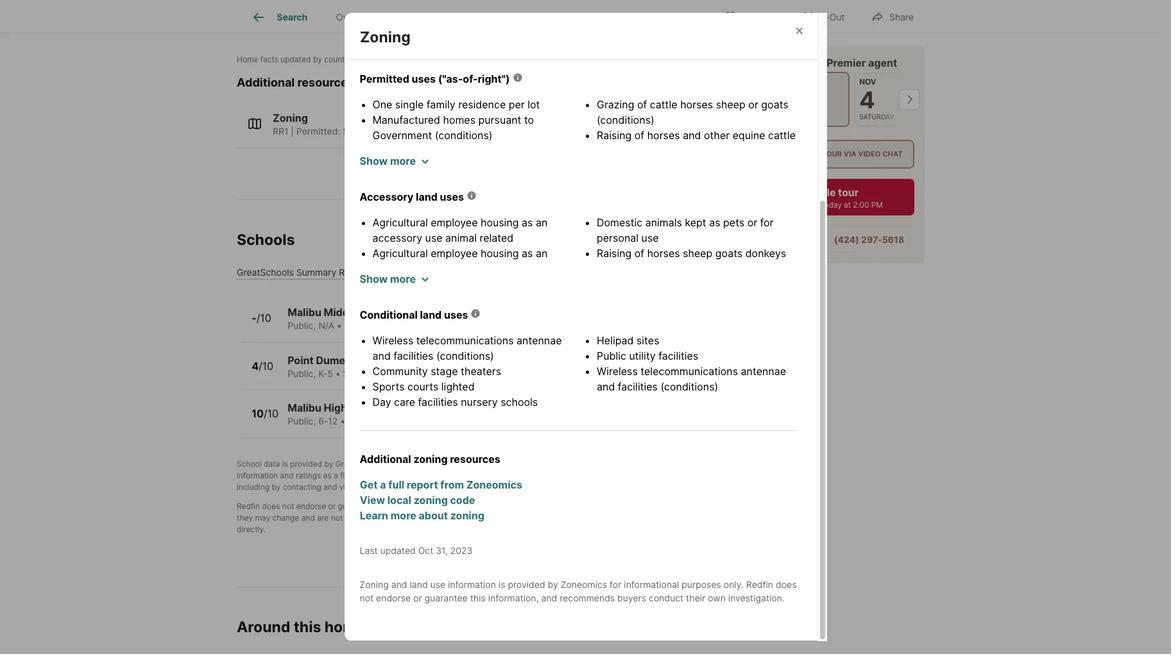 Task type: describe. For each thing, give the bounding box(es) containing it.
2:00
[[854, 200, 870, 210]]

1.4mi inside malibu high school public, 6-12 • serves this home • 1.4mi
[[432, 416, 454, 427]]

10 /10
[[252, 408, 279, 421]]

zoning for zoning
[[360, 29, 410, 46]]

2 vertical spatial zoning
[[450, 510, 485, 523]]

day
[[373, 396, 391, 409]]

zoning rr1 | permitted: single-family, two-family, adu, commercial
[[273, 112, 533, 137]]

raising inside the domestic animals kept as pets or for personal use raising of horses sheep goats donkeys mules and other equine cattle for personal use
[[597, 247, 632, 260]]

records
[[351, 54, 379, 64]]

0 horizontal spatial 4
[[252, 360, 259, 373]]

lighted
[[442, 381, 475, 394]]

/10 for -
[[257, 312, 271, 325]]

/10 for 4
[[259, 360, 274, 373]]

to
[[446, 514, 455, 523]]

accessory land uses
[[360, 191, 464, 204]]

schools inside tab
[[604, 12, 639, 23]]

resources inside zoning dialog
[[450, 454, 501, 466]]

government
[[373, 129, 432, 142]]

a inside get a full report from zoneomics view local zoning code learn more about zoning
[[380, 479, 386, 492]]

this right around
[[294, 619, 321, 637]]

from
[[441, 479, 464, 492]]

("as-
[[438, 73, 463, 86]]

not inside zoning and land use information is provided by zoneomics for informational purposes only. redfin does not endorse or guarantee this information, and recommends buyers conduct their own investigation.
[[360, 593, 374, 604]]

to inside the 'first step, and conduct their own investigation to determine their desired schools or school districts, including by contacting and visiting the schools themselves.'
[[509, 471, 517, 481]]

a left first
[[334, 471, 338, 481]]

endorse inside zoning and land use information is provided by zoneomics for informational purposes only. redfin does not endorse or guarantee this information, and recommends buyers conduct their own investigation.
[[376, 593, 411, 604]]

step,
[[357, 471, 375, 481]]

schools tab
[[589, 2, 653, 33]]

sheep inside the domestic animals kept as pets or for personal use raising of horses sheep goats donkeys mules and other equine cattle for personal use
[[683, 247, 713, 260]]

2 housing from the top
[[481, 247, 519, 260]]

per
[[509, 99, 525, 111]]

0 horizontal spatial resources
[[298, 76, 354, 89]]

other inside the domestic animals kept as pets or for personal use raising of horses sheep goats donkeys mules and other equine cattle for personal use
[[650, 263, 676, 276]]

other inside grazing of cattle horses sheep or goats (conditions) raising of horses and other equine cattle sheep and goats (conditions)
[[704, 129, 730, 142]]

• right n/a
[[337, 321, 342, 332]]

0 vertical spatial updated
[[281, 54, 311, 64]]

accurate.
[[410, 514, 444, 523]]

or inside grazing of cattle horses sheep or goats (conditions) raising of horses and other equine cattle sheep and goats (conditions)
[[749, 99, 759, 111]]

wireless inside the helipad sites public utility facilities wireless telecommunications antennae and facilities (conditions)
[[597, 366, 638, 378]]

last updated oct 31, 2023
[[360, 546, 473, 557]]

zoneomics inside zoning and land use information is provided by zoneomics for informational purposes only. redfin does not endorse or guarantee this information, and recommends buyers conduct their own investigation.
[[561, 580, 607, 591]]

as inside the domestic animals kept as pets or for personal use raising of horses sheep goats donkeys mules and other equine cattle for personal use
[[710, 217, 721, 229]]

1 vertical spatial zoning
[[414, 495, 448, 507]]

donkeys
[[746, 247, 787, 260]]

district
[[653, 514, 678, 523]]

school down service
[[480, 514, 504, 523]]

• right conditional
[[421, 321, 426, 332]]

1 employee from the top
[[431, 217, 478, 229]]

home inside point dume elementary school public, k-5 • serves this home • 0.5mi
[[393, 368, 417, 379]]

raising inside grazing of cattle horses sheep or goats (conditions) raising of horses and other equine cattle sheep and goats (conditions)
[[597, 129, 632, 142]]

school inside point dume elementary school public, k-5 • serves this home • 0.5mi
[[408, 354, 442, 367]]

to inside guaranteed to be accurate. to verify school enrollment eligibility, contact the school district directly.
[[389, 514, 396, 523]]

kept
[[685, 217, 707, 229]]

home facts updated by county records on oct 26, 2023 .
[[237, 54, 442, 64]]

point
[[288, 354, 314, 367]]

investigation.
[[729, 593, 785, 604]]

facilities down sites on the right bottom of page
[[659, 350, 699, 363]]

conditional land uses
[[360, 309, 468, 322]]

tour via video chat list box
[[734, 140, 915, 169]]

facilities up community
[[394, 350, 434, 363]]

stories
[[237, 11, 271, 24]]

determine
[[519, 471, 556, 481]]

serves inside malibu high school public, 6-12 • serves this home • 1.4mi
[[348, 416, 377, 427]]

high
[[324, 402, 347, 415]]

redfin inside , a nonprofit organization. redfin recommends buyers and renters use greatschools information and ratings as a
[[480, 460, 503, 469]]

own inside the 'first step, and conduct their own investigation to determine their desired schools or school districts, including by contacting and visiting the schools themselves.'
[[444, 471, 459, 481]]

0 vertical spatial horses
[[681, 99, 713, 111]]

redfin does not endorse or guarantee this information.
[[237, 502, 436, 512]]

pursuant
[[479, 114, 522, 127]]

last
[[360, 546, 378, 557]]

greatschools summary rating link
[[237, 267, 366, 278]]

apn
[[477, 11, 498, 24]]

and inside the helipad sites public utility facilities wireless telecommunications antennae and facilities (conditions)
[[597, 381, 615, 394]]

additional resources
[[237, 76, 354, 89]]

permitted:
[[296, 126, 340, 137]]

0 vertical spatial related
[[480, 232, 514, 245]]

school left data
[[237, 460, 262, 469]]

malibu for malibu middle
[[288, 306, 322, 319]]

redfin up they
[[237, 502, 260, 512]]

malibu middle public, n/a • serves this home • 1.4mi
[[288, 306, 450, 332]]

show for agricultural employee housing as an accessory use crop related
[[360, 273, 388, 286]]

their inside zoning and land use information is provided by zoneomics for informational purposes only. redfin does not endorse or guarantee this information, and recommends buyers conduct their own investigation.
[[686, 593, 706, 604]]

contact
[[583, 514, 610, 523]]

first
[[340, 471, 355, 481]]

0 horizontal spatial schools
[[382, 483, 410, 492]]

get a full report from zoneomics view local zoning code learn more about zoning
[[360, 479, 523, 523]]

serves inside the malibu middle public, n/a • serves this home • 1.4mi
[[345, 321, 374, 332]]

0 horizontal spatial greatschools
[[237, 267, 294, 278]]

,
[[385, 460, 387, 469]]

get a full report from zoneomics link
[[360, 478, 798, 493]]

use inside , a nonprofit organization. redfin recommends buyers and renters use greatschools information and ratings as a
[[625, 460, 638, 469]]

and inside wireless telecommunications antennae and facilities (conditions) community stage theaters sports courts lighted day care facilities nursery schools
[[373, 350, 391, 363]]

as inside , a nonprofit organization. redfin recommends buyers and renters use greatschools information and ratings as a
[[323, 471, 332, 481]]

land for conditional
[[420, 309, 442, 322]]

public, inside malibu high school public, 6-12 • serves this home • 1.4mi
[[288, 416, 316, 427]]

(conditions) inside the helipad sites public utility facilities wireless telecommunications antennae and facilities (conditions)
[[661, 381, 719, 394]]

conduct inside zoning and land use information is provided by zoneomics for informational purposes only. redfin does not endorse or guarantee this information, and recommends buyers conduct their own investigation.
[[649, 593, 684, 604]]

residence
[[459, 99, 506, 111]]

via
[[844, 150, 857, 159]]

(424)
[[835, 234, 860, 245]]

buyers inside , a nonprofit organization. redfin recommends buyers and renters use greatschools information and ratings as a
[[555, 460, 579, 469]]

available:
[[785, 200, 818, 210]]

tour for tour with a redfin premier agent
[[734, 56, 757, 69]]

nov 4 saturday
[[860, 77, 895, 121]]

including
[[237, 483, 270, 492]]

0 horizontal spatial cattle
[[650, 99, 678, 111]]

2 agricultural from the top
[[373, 247, 428, 260]]

1 horizontal spatial their
[[558, 471, 575, 481]]

with
[[760, 56, 782, 69]]

/10 for 10
[[264, 408, 279, 421]]

6-
[[319, 416, 328, 427]]

1.4mi inside the malibu middle public, n/a • serves this home • 1.4mi
[[428, 321, 450, 332]]

1 accessory from the top
[[373, 232, 423, 245]]

school inside school service boundaries are intended to be used as a reference only; they may change and are not
[[438, 502, 463, 512]]

1 housing from the top
[[481, 217, 519, 229]]

share button
[[861, 3, 925, 29]]

x-out
[[821, 11, 845, 22]]

tour with a redfin premier agent
[[734, 56, 898, 69]]

use left animal
[[425, 232, 443, 245]]

1 personal from the top
[[597, 232, 639, 245]]

next image
[[899, 89, 920, 110]]

0 vertical spatial sheep
[[716, 99, 746, 111]]

10
[[252, 408, 264, 421]]

show more button for agricultural employee housing as an accessory use animal related agricultural employee housing as an accessory use crop related
[[360, 272, 429, 287]]

only.
[[724, 580, 744, 591]]

information.
[[393, 502, 436, 512]]

0 vertical spatial guarantee
[[338, 502, 375, 512]]

oct inside zoning dialog
[[418, 546, 433, 557]]

learn more about zoning link
[[360, 509, 798, 524]]

• up courts
[[419, 368, 424, 379]]

stage
[[431, 366, 458, 378]]

the inside the 'first step, and conduct their own investigation to determine their desired schools or school districts, including by contacting and visiting the schools themselves.'
[[368, 483, 379, 492]]

1 vertical spatial schools
[[237, 231, 295, 249]]

be inside guaranteed to be accurate. to verify school enrollment eligibility, contact the school district directly.
[[399, 514, 408, 523]]

0 vertical spatial zoning
[[414, 454, 448, 466]]

updated inside zoning dialog
[[380, 546, 416, 557]]

4468006012
[[642, 11, 704, 24]]

middle
[[324, 306, 358, 319]]

5618
[[883, 234, 905, 245]]

may
[[255, 514, 270, 523]]

domestic
[[597, 217, 643, 229]]

wireless telecommunications antennae and facilities (conditions) community stage theaters sports courts lighted day care facilities nursery schools
[[373, 335, 562, 409]]

all land uses
[[360, 37, 432, 50]]

contacting
[[283, 483, 322, 492]]

uses for all land uses
[[404, 37, 432, 50]]

0 horizontal spatial goats
[[651, 145, 678, 158]]

school down reference
[[627, 514, 650, 523]]

1 vertical spatial horses
[[648, 129, 680, 142]]

0 horizontal spatial are
[[317, 514, 329, 523]]

1 agricultural from the top
[[373, 217, 428, 229]]

search
[[277, 12, 308, 23]]

this inside zoning and land use information is provided by zoneomics for informational purposes only. redfin does not endorse or guarantee this information, and recommends buyers conduct their own investigation.
[[470, 593, 486, 604]]

this inside point dume elementary school public, k-5 • serves this home • 0.5mi
[[375, 368, 390, 379]]

nonprofit
[[395, 460, 428, 469]]

1 horizontal spatial greatschools
[[336, 460, 385, 469]]

1 vertical spatial cattle
[[769, 129, 796, 142]]

as inside school service boundaries are intended to be used as a reference only; they may change and are not
[[625, 502, 634, 512]]

2 an from the top
[[536, 247, 548, 260]]

single
[[395, 99, 424, 111]]

uses down 26,
[[412, 73, 436, 86]]

2 horizontal spatial goats
[[762, 99, 789, 111]]

redfin up nov 3 friday
[[793, 56, 825, 69]]

conduct inside the 'first step, and conduct their own investigation to determine their desired schools or school districts, including by contacting and visiting the schools themselves.'
[[393, 471, 423, 481]]

1 horizontal spatial are
[[536, 502, 548, 512]]

antennae inside the helipad sites public utility facilities wireless telecommunications antennae and facilities (conditions)
[[741, 366, 786, 378]]

use left crop
[[425, 263, 443, 276]]

overview
[[336, 12, 376, 23]]

provided inside zoning and land use information is provided by zoneomics for informational purposes only. redfin does not endorse or guarantee this information, and recommends buyers conduct their own investigation.
[[508, 580, 545, 591]]

use down animals
[[642, 232, 659, 245]]

sale
[[501, 12, 519, 23]]

land for accessory
[[416, 191, 438, 204]]

show for manufactured homes pursuant to government (conditions)
[[360, 155, 388, 168]]

zoneomics inside get a full report from zoneomics view local zoning code learn more about zoning
[[467, 479, 523, 492]]

4 /10
[[252, 360, 274, 373]]

additional for additional resources
[[237, 76, 295, 89]]

additional zoning resources
[[360, 454, 501, 466]]

0 vertical spatial 2023
[[421, 54, 440, 64]]

0 vertical spatial of
[[637, 99, 647, 111]]

organization.
[[431, 460, 478, 469]]

to inside one single family residence per lot manufactured homes pursuant to government (conditions)
[[524, 114, 534, 127]]

2 personal from the top
[[597, 278, 639, 291]]

care
[[394, 396, 415, 409]]

0 vertical spatial provided
[[290, 460, 322, 469]]

2 accessory from the top
[[373, 263, 423, 276]]

visiting
[[340, 483, 365, 492]]

be inside school service boundaries are intended to be used as a reference only; they may change and are not
[[594, 502, 603, 512]]

1 vertical spatial of
[[635, 129, 645, 142]]

sale & tax history tab
[[487, 2, 589, 33]]

equine inside grazing of cattle horses sheep or goats (conditions) raising of horses and other equine cattle sheep and goats (conditions)
[[733, 129, 766, 142]]

telecommunications inside the helipad sites public utility facilities wireless telecommunications antennae and facilities (conditions)
[[641, 366, 738, 378]]

lot
[[528, 99, 540, 111]]

investigation
[[461, 471, 507, 481]]

dume
[[316, 354, 345, 367]]

tax
[[530, 12, 543, 23]]

to inside school service boundaries are intended to be used as a reference only; they may change and are not
[[585, 502, 592, 512]]

property details tab
[[391, 2, 487, 33]]

0 vertical spatial oct
[[393, 54, 406, 64]]

use up sites on the right bottom of page
[[642, 278, 659, 291]]

|
[[291, 126, 294, 137]]

video
[[859, 150, 882, 159]]

26,
[[408, 54, 419, 64]]

show more for manufactured homes pursuant to government (conditions)
[[360, 155, 416, 168]]

tour for tour via video chat
[[823, 150, 843, 159]]



Task type: vqa. For each thing, say whether or not it's contained in the screenshot.
use within , a nonprofit organization. Redfin recommends buyers and renters use GreatSchools information and ratings as a
yes



Task type: locate. For each thing, give the bounding box(es) containing it.
additional inside zoning dialog
[[360, 454, 411, 466]]

1 vertical spatial related
[[470, 263, 504, 276]]

full
[[389, 479, 405, 492]]

zoning down themselves.
[[414, 495, 448, 507]]

guaranteed
[[345, 514, 387, 523]]

and inside school service boundaries are intended to be used as a reference only; they may change and are not
[[302, 514, 315, 523]]

2 public, from the top
[[288, 368, 316, 379]]

by inside the 'first step, and conduct their own investigation to determine their desired schools or school districts, including by contacting and visiting the schools themselves.'
[[272, 483, 281, 492]]

(conditions) inside wireless telecommunications antennae and facilities (conditions) community stage theaters sports courts lighted day care facilities nursery schools
[[437, 350, 494, 363]]

show more button down government
[[360, 154, 429, 169]]

tour left via
[[823, 150, 843, 159]]

schools up local
[[382, 483, 410, 492]]

0 horizontal spatial for
[[610, 580, 622, 591]]

/10 left point
[[259, 360, 274, 373]]

0 horizontal spatial schools
[[237, 231, 295, 249]]

4 left point
[[252, 360, 259, 373]]

nov inside nov 3 friday
[[804, 77, 821, 87]]

12
[[328, 416, 338, 427]]

guarantee up guaranteed
[[338, 502, 375, 512]]

0 vertical spatial /10
[[257, 312, 271, 325]]

land up on
[[377, 37, 402, 50]]

ratings
[[296, 471, 321, 481]]

zoning inside zoning rr1 | permitted: single-family, two-family, adu, commercial
[[273, 112, 308, 125]]

point dume elementary school public, k-5 • serves this home • 0.5mi
[[288, 354, 450, 379]]

theaters
[[461, 366, 501, 378]]

schools right "nursery"
[[501, 396, 538, 409]]

show more button for one single family residence per lot manufactured homes pursuant to government (conditions)
[[360, 154, 429, 169]]

employee up animal
[[431, 217, 478, 229]]

2 malibu from the top
[[288, 402, 322, 415]]

own down the purposes
[[708, 593, 726, 604]]

4 inside nov 4 saturday
[[860, 86, 876, 114]]

1 an from the top
[[536, 217, 548, 229]]

more inside get a full report from zoneomics view local zoning code learn more about zoning
[[391, 510, 417, 523]]

(424) 297-5618
[[835, 234, 905, 245]]

2 vertical spatial sheep
[[683, 247, 713, 260]]

schools down renters
[[606, 471, 634, 481]]

first step, and conduct their own investigation to determine their desired schools or school districts, including by contacting and visiting the schools themselves.
[[237, 471, 703, 492]]

cattle inside the domestic animals kept as pets or for personal use raising of horses sheep goats donkeys mules and other equine cattle for personal use
[[714, 263, 741, 276]]

1 vertical spatial not
[[331, 514, 343, 523]]

zoning up report
[[414, 454, 448, 466]]

0 vertical spatial serves
[[345, 321, 374, 332]]

own down organization.
[[444, 471, 459, 481]]

1 nov from the left
[[804, 77, 821, 87]]

1 vertical spatial raising
[[597, 247, 632, 260]]

equine inside the domestic animals kept as pets or for personal use raising of horses sheep goats donkeys mules and other equine cattle for personal use
[[678, 263, 711, 276]]

greatschools summary rating
[[237, 267, 366, 278]]

school
[[408, 354, 442, 367], [350, 402, 384, 415], [237, 460, 262, 469], [438, 502, 463, 512]]

2 show more button from the top
[[360, 272, 429, 287]]

0 horizontal spatial not
[[282, 502, 294, 512]]

information inside zoning and land use information is provided by zoneomics for informational purposes only. redfin does not endorse or guarantee this information, and recommends buyers conduct their own investigation.
[[448, 580, 496, 591]]

0 horizontal spatial endorse
[[296, 502, 326, 512]]

malibu for malibu high school
[[288, 402, 322, 415]]

1 vertical spatial show
[[360, 273, 388, 286]]

helipad
[[597, 335, 634, 348]]

a inside school service boundaries are intended to be used as a reference only; they may change and are not
[[636, 502, 640, 512]]

home inside the malibu middle public, n/a • serves this home • 1.4mi
[[394, 321, 418, 332]]

local
[[388, 495, 411, 507]]

1 horizontal spatial 2023
[[451, 546, 473, 557]]

around this home
[[237, 619, 365, 637]]

nov for 3
[[804, 77, 821, 87]]

related right animal
[[480, 232, 514, 245]]

goats inside the domestic animals kept as pets or for personal use raising of horses sheep goats donkeys mules and other equine cattle for personal use
[[716, 247, 743, 260]]

or inside the domestic animals kept as pets or for personal use raising of horses sheep goats donkeys mules and other equine cattle for personal use
[[748, 217, 758, 229]]

1 horizontal spatial zoneomics
[[561, 580, 607, 591]]

of inside the domestic animals kept as pets or for personal use raising of horses sheep goats donkeys mules and other equine cattle for personal use
[[635, 247, 645, 260]]

summary
[[296, 267, 337, 278]]

redfin up investigation. at bottom right
[[746, 580, 774, 591]]

• down courts
[[424, 416, 429, 427]]

school inside the 'first step, and conduct their own investigation to determine their desired schools or school districts, including by contacting and visiting the schools themselves.'
[[646, 471, 670, 481]]

one single family residence per lot manufactured homes pursuant to government (conditions)
[[373, 99, 540, 142]]

more down local
[[391, 510, 417, 523]]

1 horizontal spatial provided
[[508, 580, 545, 591]]

0 horizontal spatial is
[[282, 460, 288, 469]]

buyers down informational
[[618, 593, 647, 604]]

wireless down public
[[597, 366, 638, 378]]

buyers up get a full report from zoneomics link
[[555, 460, 579, 469]]

1 vertical spatial does
[[776, 580, 797, 591]]

1 vertical spatial zoneomics
[[561, 580, 607, 591]]

sheep down grazing
[[597, 145, 627, 158]]

greatschools inside , a nonprofit organization. redfin recommends buyers and renters use greatschools information and ratings as a
[[641, 460, 690, 469]]

0 horizontal spatial family,
[[373, 126, 403, 137]]

two-
[[405, 126, 427, 137]]

2 raising from the top
[[597, 247, 632, 260]]

1 horizontal spatial information
[[448, 580, 496, 591]]

antennae inside wireless telecommunications antennae and facilities (conditions) community stage theaters sports courts lighted day care facilities nursery schools
[[517, 335, 562, 348]]

search link
[[251, 10, 308, 25]]

1 vertical spatial updated
[[380, 546, 416, 557]]

1 horizontal spatial antennae
[[741, 366, 786, 378]]

malibu
[[288, 306, 322, 319], [288, 402, 322, 415]]

3 public, from the top
[[288, 416, 316, 427]]

k-
[[319, 368, 328, 379]]

tab list containing search
[[237, 0, 663, 33]]

is right data
[[282, 460, 288, 469]]

sites
[[637, 335, 660, 348]]

their down the purposes
[[686, 593, 706, 604]]

does up may
[[262, 502, 280, 512]]

out
[[830, 11, 845, 22]]

0 horizontal spatial other
[[650, 263, 676, 276]]

(424) 297-5618 link
[[835, 234, 905, 245]]

more for manufactured homes pursuant to government (conditions)
[[390, 155, 416, 168]]

1 horizontal spatial family,
[[427, 126, 457, 137]]

zoning
[[360, 29, 410, 46], [273, 112, 308, 125], [360, 580, 389, 591]]

2023 right the 31,
[[451, 546, 473, 557]]

4 down agent
[[860, 86, 876, 114]]

zoning for zoning rr1 | permitted: single-family, two-family, adu, commercial
[[273, 112, 308, 125]]

school up to on the bottom of the page
[[438, 502, 463, 512]]

this left information,
[[470, 593, 486, 604]]

horses
[[681, 99, 713, 111], [648, 129, 680, 142], [648, 247, 680, 260]]

0 vertical spatial endorse
[[296, 502, 326, 512]]

2 horizontal spatial sheep
[[716, 99, 746, 111]]

overview tab
[[322, 2, 391, 33]]

sheep left 2
[[716, 99, 746, 111]]

zoning element
[[360, 13, 426, 47]]

districts,
[[672, 471, 703, 481]]

nov inside nov 4 saturday
[[860, 77, 877, 87]]

0 vertical spatial for
[[761, 217, 774, 229]]

0 horizontal spatial provided
[[290, 460, 322, 469]]

information inside , a nonprofit organization. redfin recommends buyers and renters use greatschools information and ratings as a
[[237, 471, 278, 481]]

/10 down 4 /10
[[264, 408, 279, 421]]

their
[[425, 471, 441, 481], [558, 471, 575, 481], [686, 593, 706, 604]]

malibu inside the malibu middle public, n/a • serves this home • 1.4mi
[[288, 306, 322, 319]]

1 vertical spatial personal
[[597, 278, 639, 291]]

schedule tour next available: today at 2:00 pm
[[766, 186, 884, 210]]

updated up additional resources
[[281, 54, 311, 64]]

1 raising from the top
[[597, 129, 632, 142]]

schools inside wireless telecommunications antennae and facilities (conditions) community stage theaters sports courts lighted day care facilities nursery schools
[[501, 396, 538, 409]]

show more for agricultural employee housing as an accessory use crop related
[[360, 273, 416, 286]]

code
[[450, 495, 475, 507]]

None button
[[799, 72, 850, 127], [742, 73, 794, 127], [856, 73, 907, 127], [799, 72, 850, 127], [742, 73, 794, 127], [856, 73, 907, 127]]

wireless inside wireless telecommunications antennae and facilities (conditions) community stage theaters sports courts lighted day care facilities nursery schools
[[373, 335, 414, 348]]

2
[[747, 86, 761, 114]]

a right ','
[[389, 460, 393, 469]]

animal
[[446, 232, 477, 245]]

1 vertical spatial more
[[390, 273, 416, 286]]

0 vertical spatial raising
[[597, 129, 632, 142]]

of-
[[463, 73, 478, 86]]

this inside the malibu middle public, n/a • serves this home • 1.4mi
[[376, 321, 392, 332]]

equine down kept at right
[[678, 263, 711, 276]]

public, inside point dume elementary school public, k-5 • serves this home • 0.5mi
[[288, 368, 316, 379]]

zoning up on
[[360, 29, 410, 46]]

all
[[360, 37, 375, 50]]

view local zoning code link
[[360, 493, 798, 509]]

zoning down the last
[[360, 580, 389, 591]]

agent
[[869, 56, 898, 69]]

additional up step,
[[360, 454, 411, 466]]

1 vertical spatial antennae
[[741, 366, 786, 378]]

1 vertical spatial for
[[744, 263, 758, 276]]

1 vertical spatial are
[[317, 514, 329, 523]]

1 horizontal spatial oct
[[418, 546, 433, 557]]

land for all
[[377, 37, 402, 50]]

cattle right grazing
[[650, 99, 678, 111]]

0 vertical spatial own
[[444, 471, 459, 481]]

facilities down utility
[[618, 381, 658, 394]]

0 vertical spatial recommends
[[505, 460, 553, 469]]

permitted
[[360, 73, 409, 86]]

show more down government
[[360, 155, 416, 168]]

show more button up conditional
[[360, 272, 429, 287]]

1 vertical spatial sheep
[[597, 145, 627, 158]]

one
[[373, 99, 392, 111]]

(conditions) inside one single family residence per lot manufactured homes pursuant to government (conditions)
[[435, 129, 493, 142]]

zoning for zoning and land use information is provided by zoneomics for informational purposes only. redfin does not endorse or guarantee this information, and recommends buyers conduct their own investigation.
[[360, 580, 389, 591]]

commercial
[[483, 126, 533, 137]]

history
[[546, 12, 575, 23]]

wireless up the elementary
[[373, 335, 414, 348]]

this down the elementary
[[375, 368, 390, 379]]

cattle down 'pets'
[[714, 263, 741, 276]]

1 show from the top
[[360, 155, 388, 168]]

school inside malibu high school public, 6-12 • serves this home • 1.4mi
[[350, 402, 384, 415]]

1 horizontal spatial cattle
[[714, 263, 741, 276]]

1 vertical spatial schools
[[606, 471, 634, 481]]

2 horizontal spatial for
[[761, 217, 774, 229]]

their up themselves.
[[425, 471, 441, 481]]

1 horizontal spatial goats
[[716, 247, 743, 260]]

does inside zoning and land use information is provided by zoneomics for informational purposes only. redfin does not endorse or guarantee this information, and recommends buyers conduct their own investigation.
[[776, 580, 797, 591]]

this inside malibu high school public, 6-12 • serves this home • 1.4mi
[[380, 416, 395, 427]]

public, inside the malibu middle public, n/a • serves this home • 1.4mi
[[288, 321, 316, 332]]

raising
[[597, 129, 632, 142], [597, 247, 632, 260]]

0 vertical spatial 4
[[860, 86, 876, 114]]

to down local
[[389, 514, 396, 523]]

zoning and land use information is provided by zoneomics for informational purposes only. redfin does not endorse or guarantee this information, and recommends buyers conduct their own investigation.
[[360, 580, 797, 604]]

the down the used
[[612, 514, 624, 523]]

recommends inside , a nonprofit organization. redfin recommends buyers and renters use greatschools information and ratings as a
[[505, 460, 553, 469]]

provided up information,
[[508, 580, 545, 591]]

facts
[[261, 54, 279, 64]]

animals
[[646, 217, 682, 229]]

updated right the last
[[380, 546, 416, 557]]

serves down the elementary
[[343, 368, 372, 379]]

2 family, from the left
[[427, 126, 457, 137]]

raising up mules
[[597, 247, 632, 260]]

0 vertical spatial resources
[[298, 76, 354, 89]]

tour left with
[[734, 56, 757, 69]]

serves inside point dume elementary school public, k-5 • serves this home • 0.5mi
[[343, 368, 372, 379]]

-
[[252, 312, 257, 325]]

sheep
[[716, 99, 746, 111], [597, 145, 627, 158], [683, 247, 713, 260]]

1 public, from the top
[[288, 321, 316, 332]]

2 vertical spatial serves
[[348, 416, 377, 427]]

• right 12
[[340, 416, 345, 427]]

more for agricultural employee housing as an accessory use crop related
[[390, 273, 416, 286]]

more up conditional land uses
[[390, 273, 416, 286]]

2 employee from the top
[[431, 247, 478, 260]]

0 vertical spatial does
[[262, 502, 280, 512]]

1 horizontal spatial the
[[612, 514, 624, 523]]

0 vertical spatial be
[[594, 502, 603, 512]]

information up information,
[[448, 580, 496, 591]]

use inside zoning and land use information is provided by zoneomics for informational purposes only. redfin does not endorse or guarantee this information, and recommends buyers conduct their own investigation.
[[430, 580, 446, 591]]

show more
[[360, 155, 416, 168], [360, 273, 416, 286]]

a left reference
[[636, 502, 640, 512]]

1 vertical spatial guarantee
[[425, 593, 468, 604]]

2 nov from the left
[[860, 77, 877, 87]]

0 vertical spatial other
[[704, 129, 730, 142]]

1 horizontal spatial updated
[[380, 546, 416, 557]]

equine down thursday at the top of the page
[[733, 129, 766, 142]]

updated
[[281, 54, 311, 64], [380, 546, 416, 557]]

home inside malibu high school public, 6-12 • serves this home • 1.4mi
[[398, 416, 422, 427]]

buyers inside zoning and land use information is provided by zoneomics for informational purposes only. redfin does not endorse or guarantee this information, and recommends buyers conduct their own investigation.
[[618, 593, 647, 604]]

uses up 26,
[[404, 37, 432, 50]]

0 horizontal spatial buyers
[[555, 460, 579, 469]]

1 horizontal spatial be
[[594, 502, 603, 512]]

school left districts,
[[646, 471, 670, 481]]

or inside the 'first step, and conduct their own investigation to determine their desired schools or school districts, including by contacting and visiting the schools themselves.'
[[636, 471, 644, 481]]

redfin inside zoning and land use information is provided by zoneomics for informational purposes only. redfin does not endorse or guarantee this information, and recommends buyers conduct their own investigation.
[[746, 580, 774, 591]]

greatschools up step,
[[336, 460, 385, 469]]

this up guaranteed
[[377, 502, 390, 512]]

0 horizontal spatial does
[[262, 502, 280, 512]]

and inside the domestic animals kept as pets or for personal use raising of horses sheep goats donkeys mules and other equine cattle for personal use
[[629, 263, 647, 276]]

information,
[[488, 593, 539, 604]]

facilities
[[394, 350, 434, 363], [659, 350, 699, 363], [618, 381, 658, 394], [418, 396, 458, 409]]

0 horizontal spatial nov
[[804, 77, 821, 87]]

1 vertical spatial other
[[650, 263, 676, 276]]

sheep down kept at right
[[683, 247, 713, 260]]

1 vertical spatial /10
[[259, 360, 274, 373]]

show up conditional
[[360, 273, 388, 286]]

schools up greatschools summary rating link at the left of the page
[[237, 231, 295, 249]]

sale & tax history
[[501, 12, 575, 23]]

this down day
[[380, 416, 395, 427]]

1 vertical spatial recommends
[[560, 593, 615, 604]]

0 vertical spatial not
[[282, 502, 294, 512]]

redfin
[[793, 56, 825, 69], [480, 460, 503, 469], [237, 502, 260, 512], [746, 580, 774, 591]]

uses up animal
[[440, 191, 464, 204]]

2 horizontal spatial schools
[[606, 471, 634, 481]]

recommends inside zoning and land use information is provided by zoneomics for informational purposes only. redfin does not endorse or guarantee this information, and recommends buyers conduct their own investigation.
[[560, 593, 615, 604]]

2 show more from the top
[[360, 273, 416, 286]]

desired
[[577, 471, 604, 481]]

conduct down 'nonprofit'
[[393, 471, 423, 481]]

• right 5
[[336, 368, 341, 379]]

/10
[[257, 312, 271, 325], [259, 360, 274, 373], [264, 408, 279, 421]]

telecommunications up theaters
[[417, 335, 514, 348]]

&
[[522, 12, 528, 23]]

rating
[[339, 267, 366, 278]]

school data is provided by greatschools
[[237, 460, 385, 469]]

2 vertical spatial horses
[[648, 247, 680, 260]]

2023 inside zoning dialog
[[451, 546, 473, 557]]

0 horizontal spatial equine
[[678, 263, 711, 276]]

or inside zoning and land use information is provided by zoneomics for informational purposes only. redfin does not endorse or guarantee this information, and recommends buyers conduct their own investigation.
[[413, 593, 422, 604]]

1 vertical spatial telecommunications
[[641, 366, 738, 378]]

2 vertical spatial goats
[[716, 247, 743, 260]]

uses for accessory land uses
[[440, 191, 464, 204]]

conduct
[[393, 471, 423, 481], [649, 593, 684, 604]]

land right conditional
[[420, 309, 442, 322]]

horses inside the domestic animals kept as pets or for personal use raising of horses sheep goats donkeys mules and other equine cattle for personal use
[[648, 247, 680, 260]]

3
[[804, 86, 819, 114]]

0 vertical spatial is
[[282, 460, 288, 469]]

is inside zoning and land use information is provided by zoneomics for informational purposes only. redfin does not endorse or guarantee this information, and recommends buyers conduct their own investigation.
[[499, 580, 506, 591]]

schools left 4468006012
[[604, 12, 639, 23]]

1 vertical spatial serves
[[343, 368, 372, 379]]

0 horizontal spatial recommends
[[505, 460, 553, 469]]

tour inside list box
[[823, 150, 843, 159]]

0 horizontal spatial updated
[[281, 54, 311, 64]]

2 horizontal spatial not
[[360, 593, 374, 604]]

as
[[522, 217, 533, 229], [710, 217, 721, 229], [522, 247, 533, 260], [323, 471, 332, 481], [625, 502, 634, 512]]

used
[[605, 502, 623, 512]]

1 malibu from the top
[[288, 306, 322, 319]]

nov for 4
[[860, 77, 877, 87]]

guarantee inside zoning and land use information is provided by zoneomics for informational purposes only. redfin does not endorse or guarantee this information, and recommends buyers conduct their own investigation.
[[425, 593, 468, 604]]

1 family, from the left
[[373, 126, 403, 137]]

x-
[[821, 11, 830, 22]]

by inside zoning and land use information is provided by zoneomics for informational purposes only. redfin does not endorse or guarantee this information, and recommends buyers conduct their own investigation.
[[548, 580, 558, 591]]

this up the elementary
[[376, 321, 392, 332]]

employee
[[431, 217, 478, 229], [431, 247, 478, 260]]

raising down grazing
[[597, 129, 632, 142]]

1 horizontal spatial recommends
[[560, 593, 615, 604]]

eligibility,
[[547, 514, 580, 523]]

land right "accessory"
[[416, 191, 438, 204]]

0 horizontal spatial their
[[425, 471, 441, 481]]

2 show from the top
[[360, 273, 388, 286]]

for down donkeys
[[744, 263, 758, 276]]

additional down the facts
[[237, 76, 295, 89]]

greatschools up districts,
[[641, 460, 690, 469]]

0 vertical spatial information
[[237, 471, 278, 481]]

2 thursday
[[747, 86, 782, 121]]

x-out button
[[792, 3, 856, 29]]

1 horizontal spatial schools
[[604, 12, 639, 23]]

permitted uses ("as-of-right")
[[360, 73, 510, 86]]

guarantee down the 31,
[[425, 593, 468, 604]]

courts
[[408, 381, 439, 394]]

0 horizontal spatial sheep
[[597, 145, 627, 158]]

1.4mi up stage
[[428, 321, 450, 332]]

malibu up n/a
[[288, 306, 322, 319]]

zoning dialog
[[344, 0, 827, 642]]

for down next
[[761, 217, 774, 229]]

0 vertical spatial schools
[[501, 396, 538, 409]]

show
[[360, 155, 388, 168], [360, 273, 388, 286]]

domestic animals kept as pets or for personal use raising of horses sheep goats donkeys mules and other equine cattle for personal use
[[597, 217, 787, 291]]

1 horizontal spatial buyers
[[618, 593, 647, 604]]

0 vertical spatial tour
[[734, 56, 757, 69]]

is up information,
[[499, 580, 506, 591]]

1 vertical spatial show more button
[[360, 272, 429, 287]]

not inside school service boundaries are intended to be used as a reference only; they may change and are not
[[331, 514, 343, 523]]

0 horizontal spatial 2023
[[421, 54, 440, 64]]

0 vertical spatial personal
[[597, 232, 639, 245]]

0.5mi
[[427, 368, 450, 379]]

for inside zoning and land use information is provided by zoneomics for informational purposes only. redfin does not endorse or guarantee this information, and recommends buyers conduct their own investigation.
[[610, 580, 622, 591]]

0 horizontal spatial zoneomics
[[467, 479, 523, 492]]

endorse down last updated oct 31, 2023
[[376, 593, 411, 604]]

adu,
[[459, 126, 481, 137]]

own inside zoning and land use information is provided by zoneomics for informational purposes only. redfin does not endorse or guarantee this information, and recommends buyers conduct their own investigation.
[[708, 593, 726, 604]]

accessory down "accessory"
[[373, 232, 423, 245]]

, a nonprofit organization. redfin recommends buyers and renters use greatschools information and ratings as a
[[237, 460, 690, 481]]

0 vertical spatial the
[[368, 483, 379, 492]]

public,
[[288, 321, 316, 332], [288, 368, 316, 379], [288, 416, 316, 427]]

tab list
[[237, 0, 663, 33]]

1 horizontal spatial wireless
[[597, 366, 638, 378]]

uses for conditional land uses
[[444, 309, 468, 322]]

are up enrollment
[[536, 502, 548, 512]]

oct right on
[[393, 54, 406, 64]]

resources up investigation
[[450, 454, 501, 466]]

1 show more from the top
[[360, 155, 416, 168]]

option
[[734, 140, 814, 169]]

family, down one
[[373, 126, 403, 137]]

uses down crop
[[444, 309, 468, 322]]

an
[[536, 217, 548, 229], [536, 247, 548, 260]]

a right with
[[784, 56, 790, 69]]

on
[[381, 54, 390, 64]]

1 vertical spatial 1.4mi
[[432, 416, 454, 427]]

1 vertical spatial own
[[708, 593, 726, 604]]

land inside zoning and land use information is provided by zoneomics for informational purposes only. redfin does not endorse or guarantee this information, and recommends buyers conduct their own investigation.
[[410, 580, 428, 591]]

malibu inside malibu high school public, 6-12 • serves this home • 1.4mi
[[288, 402, 322, 415]]

2 vertical spatial cattle
[[714, 263, 741, 276]]

0 horizontal spatial oct
[[393, 54, 406, 64]]

use down the 31,
[[430, 580, 446, 591]]

the inside guaranteed to be accurate. to verify school enrollment eligibility, contact the school district directly.
[[612, 514, 624, 523]]

zoning inside zoning and land use information is provided by zoneomics for informational purposes only. redfin does not endorse or guarantee this information, and recommends buyers conduct their own investigation.
[[360, 580, 389, 591]]

1 show more button from the top
[[360, 154, 429, 169]]

1 horizontal spatial equine
[[733, 129, 766, 142]]

.
[[440, 54, 442, 64]]

resources down county
[[298, 76, 354, 89]]

facilities down courts
[[418, 396, 458, 409]]

1 horizontal spatial 4
[[860, 86, 876, 114]]

2 vertical spatial public,
[[288, 416, 316, 427]]

additional for additional zoning resources
[[360, 454, 411, 466]]

be down information.
[[399, 514, 408, 523]]

friday
[[804, 113, 827, 121]]

report
[[407, 479, 438, 492]]

1 vertical spatial is
[[499, 580, 506, 591]]

telecommunications inside wireless telecommunications antennae and facilities (conditions) community stage theaters sports courts lighted day care facilities nursery schools
[[417, 335, 514, 348]]

tour via video chat
[[823, 150, 903, 159]]



